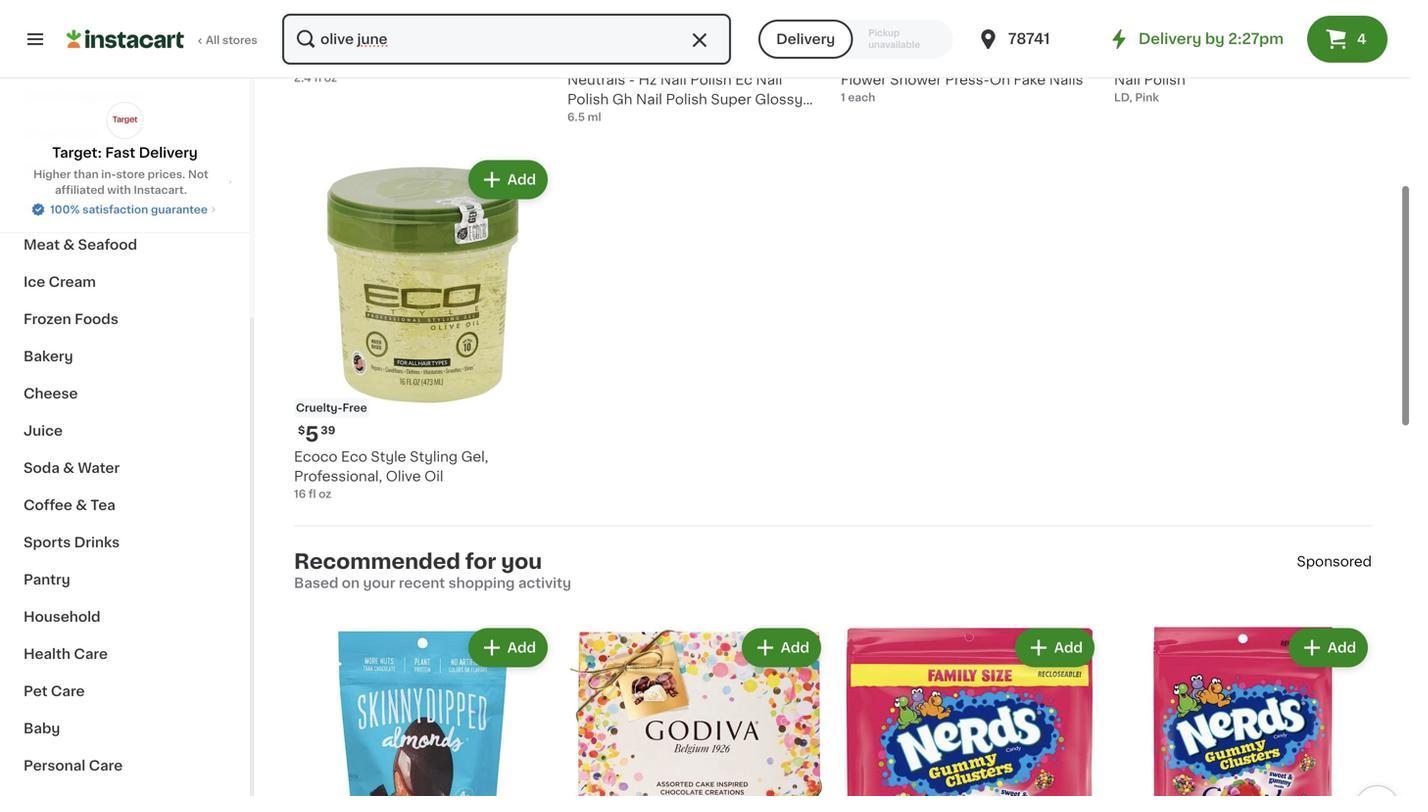Task type: locate. For each thing, give the bounding box(es) containing it.
olive up neutrals
[[567, 53, 602, 67]]

pot
[[525, 53, 549, 67]]

add
[[507, 173, 536, 187], [507, 641, 536, 655], [781, 641, 810, 655], [1054, 641, 1083, 655], [1328, 641, 1356, 655]]

0 horizontal spatial 79
[[330, 28, 343, 39]]

gh
[[612, 93, 633, 106]]

& for olive & june 15-free long-lasting nail polish ld, pink
[[1153, 53, 1164, 67]]

best for olive & june mini must-have neutrals - hz nail polish ec nail polish gh nail polish super glossy top coat
[[573, 7, 595, 16]]

cruelty-free
[[296, 403, 367, 414]]

0 horizontal spatial delivery
[[139, 146, 198, 160]]

& inside 'olive & june nail polish remover pot 2.4 fl oz'
[[333, 53, 344, 67]]

oil
[[424, 470, 443, 484]]

$ 11 49
[[1118, 27, 1161, 48]]

$ for olive & june extra short round flower shower press-on fake nails
[[845, 28, 852, 39]]

1 best seller from the left
[[300, 7, 349, 16]]

june inside olive & june extra short round flower shower press-on fake nails 1 each
[[894, 53, 928, 67]]

delivery for delivery by 2:27pm
[[1139, 32, 1202, 46]]

personal
[[24, 760, 85, 773]]

seafood
[[78, 238, 137, 252]]

flower
[[841, 73, 887, 87]]

all
[[206, 35, 220, 46]]

$ 12 79 up 2.4
[[298, 27, 343, 48]]

than
[[74, 169, 99, 180]]

best seller for olive & june mini must-have neutrals - hz nail polish ec nail polish gh nail polish super glossy top coat
[[573, 7, 622, 16]]

1 horizontal spatial best seller
[[573, 7, 622, 16]]

best seller
[[300, 7, 349, 16], [573, 7, 622, 16]]

polish inside olive & june 15-free long-lasting nail polish ld, pink
[[1144, 73, 1186, 87]]

12
[[305, 27, 328, 48], [852, 27, 874, 48]]

coffee & tea link
[[12, 487, 238, 524]]

best seller up 2.4
[[300, 7, 349, 16]]

$ inside the $ 5 39
[[298, 425, 305, 436]]

seller
[[323, 7, 349, 16], [597, 7, 622, 16]]

fresh vegetables link
[[12, 77, 238, 115]]

best seller up neutrals
[[573, 7, 622, 16]]

guarantee
[[151, 204, 208, 215]]

olive inside olive & june mini must-have neutrals - hz nail polish ec nail polish gh nail polish super glossy top coat
[[567, 53, 602, 67]]

0 horizontal spatial best
[[300, 7, 321, 16]]

cheese link
[[12, 375, 238, 413]]

fresh up dairy
[[24, 126, 63, 140]]

1 fresh from the top
[[24, 89, 63, 103]]

polish down "mini"
[[666, 93, 707, 106]]

0 horizontal spatial best seller
[[300, 7, 349, 16]]

0 horizontal spatial seller
[[323, 7, 349, 16]]

6.5
[[567, 112, 585, 123]]

1 best from the left
[[300, 7, 321, 16]]

oz inside ecoco eco style styling gel, professional, olive oil 16 fl oz
[[319, 489, 332, 500]]

product group
[[294, 156, 552, 502], [294, 625, 552, 797], [567, 625, 825, 797], [841, 625, 1099, 797], [1114, 625, 1372, 797]]

pink
[[1135, 92, 1159, 103]]

& inside olive & june extra short round flower shower press-on fake nails 1 each
[[879, 53, 890, 67]]

june inside olive & june mini must-have neutrals - hz nail polish ec nail polish gh nail polish super glossy top coat
[[621, 53, 655, 67]]

$ for ecoco eco style styling gel, professional, olive oil
[[298, 425, 305, 436]]

2 fresh from the top
[[24, 126, 63, 140]]

olive for olive & june mini must-have neutrals - hz nail polish ec nail polish gh nail polish super glossy top coat
[[567, 53, 602, 67]]

care for health care
[[74, 648, 108, 662]]

4 june from the left
[[1167, 53, 1202, 67]]

ice cream link
[[12, 264, 238, 301]]

best up 2.4
[[300, 7, 321, 16]]

2 $ 12 79 from the left
[[845, 27, 890, 48]]

oz right 2.4
[[324, 73, 337, 83]]

meat & seafood
[[24, 238, 137, 252]]

olive inside olive & june extra short round flower shower press-on fake nails 1 each
[[841, 53, 876, 67]]

$ left 49
[[1118, 28, 1125, 39]]

79 for shower
[[876, 28, 890, 39]]

79
[[330, 28, 343, 39], [876, 28, 890, 39]]

& inside 'link'
[[63, 462, 74, 475]]

1 horizontal spatial $ 12 79
[[845, 27, 890, 48]]

1 seller from the left
[[323, 7, 349, 16]]

care
[[74, 648, 108, 662], [51, 685, 85, 699], [89, 760, 123, 773]]

& inside olive & june mini must-have neutrals - hz nail polish ec nail polish gh nail polish super glossy top coat
[[606, 53, 617, 67]]

1 79 from the left
[[330, 28, 343, 39]]

june inside 'olive & june nail polish remover pot 2.4 fl oz'
[[347, 53, 381, 67]]

spo
[[1297, 555, 1324, 569]]

nail up the ld,
[[1114, 73, 1141, 87]]

& inside 'link'
[[76, 499, 87, 513]]

1 horizontal spatial 79
[[876, 28, 890, 39]]

$ for olive & june 15-free long-lasting nail polish
[[1118, 28, 1125, 39]]

june inside olive & june 15-free long-lasting nail polish ld, pink
[[1167, 53, 1202, 67]]

cheese
[[24, 387, 78, 401]]

0 horizontal spatial $ 12 79
[[298, 27, 343, 48]]

78741 button
[[977, 12, 1094, 67]]

water
[[78, 462, 120, 475]]

100%
[[50, 204, 80, 215]]

care right the health
[[74, 648, 108, 662]]

1 vertical spatial fl
[[309, 489, 316, 500]]

fl
[[314, 73, 322, 83], [309, 489, 316, 500]]

dairy & eggs
[[24, 164, 115, 177]]

your
[[363, 577, 395, 590]]

0 vertical spatial fresh
[[24, 89, 63, 103]]

tea
[[90, 499, 115, 513]]

best for olive & june nail polish remover pot
[[300, 7, 321, 16]]

delivery inside 'button'
[[776, 32, 835, 46]]

snacks & candy link
[[12, 189, 238, 226]]

delivery by 2:27pm
[[1139, 32, 1284, 46]]

1 12 from the left
[[305, 27, 328, 48]]

best up neutrals
[[573, 7, 595, 16]]

not
[[188, 169, 208, 180]]

1 $ 12 79 from the left
[[298, 27, 343, 48]]

fresh fruit
[[24, 126, 99, 140]]

sports drinks link
[[12, 524, 238, 562]]

fruit
[[66, 126, 99, 140]]

1 vertical spatial care
[[51, 685, 85, 699]]

health care link
[[12, 636, 238, 673]]

olive for olive & june extra short round flower shower press-on fake nails 1 each
[[841, 53, 876, 67]]

$
[[298, 28, 305, 39], [845, 28, 852, 39], [1118, 28, 1125, 39], [298, 425, 305, 436]]

2 horizontal spatial delivery
[[1139, 32, 1202, 46]]

0 vertical spatial fl
[[314, 73, 322, 83]]

olive down the style at bottom left
[[386, 470, 421, 484]]

polish inside 'olive & june nail polish remover pot 2.4 fl oz'
[[415, 53, 456, 67]]

pet care link
[[12, 673, 238, 711]]

2 june from the left
[[621, 53, 655, 67]]

2 seller from the left
[[597, 7, 622, 16]]

add button inside product group
[[470, 162, 546, 197]]

fl inside ecoco eco style styling gel, professional, olive oil 16 fl oz
[[309, 489, 316, 500]]

household
[[24, 611, 101, 624]]

olive up 2.4
[[294, 53, 329, 67]]

2 vertical spatial care
[[89, 760, 123, 773]]

nail inside 'olive & june nail polish remover pot 2.4 fl oz'
[[385, 53, 411, 67]]

$ up 2.4
[[298, 28, 305, 39]]

100% satisfaction guarantee button
[[30, 198, 219, 218]]

bakery
[[24, 350, 73, 364]]

2 best from the left
[[573, 7, 595, 16]]

target: fast delivery logo image
[[106, 102, 144, 139]]

2 best seller from the left
[[573, 7, 622, 16]]

best
[[300, 7, 321, 16], [573, 7, 595, 16]]

fresh inside fresh vegetables 'link'
[[24, 89, 63, 103]]

fl right 16
[[309, 489, 316, 500]]

ecoco
[[294, 450, 338, 464]]

long-
[[1257, 53, 1298, 67]]

fresh inside "fresh fruit" link
[[24, 126, 63, 140]]

each
[[848, 92, 875, 103]]

snacks
[[24, 201, 75, 215]]

$ left 39
[[298, 425, 305, 436]]

& for snacks & candy
[[78, 201, 90, 215]]

target:
[[52, 146, 102, 160]]

0 vertical spatial care
[[74, 648, 108, 662]]

round
[[1012, 53, 1057, 67]]

$ inside $ 11 49
[[1118, 28, 1125, 39]]

$ 12 79 up flower
[[845, 27, 890, 48]]

polish up pink
[[1144, 73, 1186, 87]]

by
[[1205, 32, 1225, 46]]

olive inside olive & june 15-free long-lasting nail polish ld, pink
[[1114, 53, 1149, 67]]

3 june from the left
[[894, 53, 928, 67]]

recommended
[[294, 552, 461, 572]]

None search field
[[280, 12, 733, 67]]

june for nail
[[347, 53, 381, 67]]

dairy
[[24, 164, 62, 177]]

1 horizontal spatial best
[[573, 7, 595, 16]]

free
[[1226, 53, 1254, 67]]

olive
[[294, 53, 329, 67], [567, 53, 602, 67], [841, 53, 876, 67], [1114, 53, 1149, 67], [386, 470, 421, 484]]

on
[[990, 73, 1010, 87]]

fresh for fresh vegetables
[[24, 89, 63, 103]]

with
[[107, 185, 131, 196]]

add inside 'button'
[[507, 173, 536, 187]]

eco
[[341, 450, 367, 464]]

& inside olive & june 15-free long-lasting nail polish ld, pink
[[1153, 53, 1164, 67]]

polish left remover
[[415, 53, 456, 67]]

ice cream
[[24, 275, 96, 289]]

olive down 11
[[1114, 53, 1149, 67]]

12 up 2.4
[[305, 27, 328, 48]]

olive inside 'olive & june nail polish remover pot 2.4 fl oz'
[[294, 53, 329, 67]]

0 vertical spatial oz
[[324, 73, 337, 83]]

care for personal care
[[89, 760, 123, 773]]

pet care
[[24, 685, 85, 699]]

higher
[[33, 169, 71, 180]]

vegetables
[[66, 89, 146, 103]]

79 up 'olive & june nail polish remover pot 2.4 fl oz'
[[330, 28, 343, 39]]

olive up flower
[[841, 53, 876, 67]]

nail left remover
[[385, 53, 411, 67]]

care down baby link
[[89, 760, 123, 773]]

fresh up fresh fruit
[[24, 89, 63, 103]]

service type group
[[759, 20, 953, 59]]

nail
[[385, 53, 411, 67], [660, 73, 687, 87], [756, 73, 782, 87], [1114, 73, 1141, 87], [636, 93, 662, 106]]

oz down professional,
[[319, 489, 332, 500]]

polish
[[415, 53, 456, 67], [690, 73, 732, 87], [1144, 73, 1186, 87], [567, 93, 609, 106], [666, 93, 707, 106]]

care right pet
[[51, 685, 85, 699]]

0 horizontal spatial 12
[[305, 27, 328, 48]]

$ up flower
[[845, 28, 852, 39]]

& for olive & june mini must-have neutrals - hz nail polish ec nail polish gh nail polish super glossy top coat
[[606, 53, 617, 67]]

professional,
[[294, 470, 382, 484]]

1 horizontal spatial delivery
[[776, 32, 835, 46]]

79 up flower
[[876, 28, 890, 39]]

shopping
[[448, 577, 515, 590]]

& for dairy & eggs
[[65, 164, 76, 177]]

1 vertical spatial fresh
[[24, 126, 63, 140]]

glossy
[[755, 93, 803, 106]]

2 12 from the left
[[852, 27, 874, 48]]

1 horizontal spatial 12
[[852, 27, 874, 48]]

delivery by 2:27pm link
[[1107, 27, 1284, 51]]

1 horizontal spatial seller
[[597, 7, 622, 16]]

2 79 from the left
[[876, 28, 890, 39]]

4 button
[[1307, 16, 1388, 63]]

12 up flower
[[852, 27, 874, 48]]

$ 12 79
[[298, 27, 343, 48], [845, 27, 890, 48]]

fl inside 'olive & june nail polish remover pot 2.4 fl oz'
[[314, 73, 322, 83]]

for
[[465, 552, 496, 572]]

1 vertical spatial oz
[[319, 489, 332, 500]]

june
[[347, 53, 381, 67], [621, 53, 655, 67], [894, 53, 928, 67], [1167, 53, 1202, 67]]

& for coffee & tea
[[76, 499, 87, 513]]

1 june from the left
[[347, 53, 381, 67]]

fl right 2.4
[[314, 73, 322, 83]]

prices.
[[148, 169, 185, 180]]



Task type: vqa. For each thing, say whether or not it's contained in the screenshot.
"Farm"
no



Task type: describe. For each thing, give the bounding box(es) containing it.
sports
[[24, 536, 71, 550]]

2.4
[[294, 73, 311, 83]]

49
[[1146, 28, 1161, 39]]

health
[[24, 648, 71, 662]]

item carousel region
[[294, 617, 1399, 797]]

product group containing 5
[[294, 156, 552, 502]]

baby link
[[12, 711, 238, 748]]

style
[[371, 450, 406, 464]]

frozen foods
[[24, 313, 118, 326]]

extra
[[932, 53, 967, 67]]

health care
[[24, 648, 108, 662]]

olive & june 15-free long-lasting nail polish ld, pink
[[1114, 53, 1344, 103]]

affiliated
[[55, 185, 105, 196]]

best seller for olive & june nail polish remover pot
[[300, 7, 349, 16]]

higher than in-store prices. not affiliated with instacart.
[[33, 169, 208, 196]]

june for 15-
[[1167, 53, 1202, 67]]

june for mini
[[621, 53, 655, 67]]

on
[[342, 577, 360, 590]]

$22.99 element
[[567, 25, 825, 50]]

sports drinks
[[24, 536, 120, 550]]

ecoco eco style styling gel, professional, olive oil 16 fl oz
[[294, 450, 489, 500]]

soda & water
[[24, 462, 120, 475]]

target: fast delivery
[[52, 146, 198, 160]]

39
[[321, 425, 335, 436]]

nail inside olive & june 15-free long-lasting nail polish ld, pink
[[1114, 73, 1141, 87]]

ice
[[24, 275, 45, 289]]

neutrals
[[567, 73, 625, 87]]

pet
[[24, 685, 48, 699]]

2:27pm
[[1228, 32, 1284, 46]]

nail up glossy
[[756, 73, 782, 87]]

meat
[[24, 238, 60, 252]]

free
[[342, 403, 367, 414]]

$ 5 39
[[298, 424, 335, 445]]

polish up 6.5 ml
[[567, 93, 609, 106]]

coat
[[596, 112, 630, 126]]

$ 12 79 for olive & june extra short round flower shower press-on fake nails
[[845, 27, 890, 48]]

ld,
[[1114, 92, 1133, 103]]

shower
[[890, 73, 942, 87]]

$ 12 79 for olive & june nail polish remover pot
[[298, 27, 343, 48]]

have
[[732, 53, 764, 67]]

12 for olive & june nail polish remover pot
[[305, 27, 328, 48]]

pantry link
[[12, 562, 238, 599]]

seller for olive & june nail polish remover pot
[[323, 7, 349, 16]]

Search field
[[282, 14, 731, 65]]

oz inside 'olive & june nail polish remover pot 2.4 fl oz'
[[324, 73, 337, 83]]

fast
[[105, 146, 135, 160]]

soda
[[24, 462, 60, 475]]

store
[[116, 169, 145, 180]]

& for olive & june extra short round flower shower press-on fake nails 1 each
[[879, 53, 890, 67]]

fresh vegetables
[[24, 89, 146, 103]]

based
[[294, 577, 339, 590]]

nsored
[[1324, 555, 1372, 569]]

4
[[1357, 32, 1367, 46]]

-
[[629, 73, 635, 87]]

100% satisfaction guarantee
[[50, 204, 208, 215]]

instacart logo image
[[67, 27, 184, 51]]

olive inside ecoco eco style styling gel, professional, olive oil 16 fl oz
[[386, 470, 421, 484]]

meat & seafood link
[[12, 226, 238, 264]]

15-
[[1205, 53, 1226, 67]]

polish down must-
[[690, 73, 732, 87]]

snacks & candy
[[24, 201, 140, 215]]

$ for olive & june nail polish remover pot
[[298, 28, 305, 39]]

drinks
[[74, 536, 120, 550]]

styling
[[410, 450, 458, 464]]

delivery for delivery
[[776, 32, 835, 46]]

eggs
[[80, 164, 115, 177]]

olive for olive & june nail polish remover pot 2.4 fl oz
[[294, 53, 329, 67]]

satisfaction
[[82, 204, 148, 215]]

seller for olive & june mini must-have neutrals - hz nail polish ec nail polish gh nail polish super glossy top coat
[[597, 7, 622, 16]]

frozen
[[24, 313, 71, 326]]

nail down the hz
[[636, 93, 662, 106]]

candy
[[93, 201, 140, 215]]

78741
[[1008, 32, 1050, 46]]

fresh for fresh fruit
[[24, 126, 63, 140]]

nail down "mini"
[[660, 73, 687, 87]]

16
[[294, 489, 306, 500]]

& for meat & seafood
[[63, 238, 75, 252]]

delivery button
[[759, 20, 853, 59]]

stores
[[222, 35, 257, 46]]

& for olive & june nail polish remover pot 2.4 fl oz
[[333, 53, 344, 67]]

in-
[[101, 169, 116, 180]]

79 for 2.4
[[330, 28, 343, 39]]

& for soda & water
[[63, 462, 74, 475]]

remover
[[460, 53, 522, 67]]

olive for olive & june 15-free long-lasting nail polish ld, pink
[[1114, 53, 1149, 67]]

fresh fruit link
[[12, 115, 238, 152]]

juice link
[[12, 413, 238, 450]]

gel,
[[461, 450, 489, 464]]

fake
[[1014, 73, 1046, 87]]

12 for olive & june extra short round flower shower press-on fake nails
[[852, 27, 874, 48]]

june for extra
[[894, 53, 928, 67]]

recent
[[399, 577, 445, 590]]

activity
[[518, 577, 571, 590]]

bakery link
[[12, 338, 238, 375]]

spo nsored
[[1297, 555, 1372, 569]]

5
[[305, 424, 319, 445]]

baby
[[24, 722, 60, 736]]

target: fast delivery link
[[52, 102, 198, 163]]

coffee & tea
[[24, 499, 115, 513]]

ml
[[588, 112, 601, 123]]

lasting
[[1298, 53, 1344, 67]]

olive & june nail polish remover pot 2.4 fl oz
[[294, 53, 549, 83]]

you
[[501, 552, 542, 572]]

foods
[[75, 313, 118, 326]]

must-
[[691, 53, 732, 67]]

care for pet care
[[51, 685, 85, 699]]

dairy & eggs link
[[12, 152, 238, 189]]

all stores
[[206, 35, 257, 46]]



